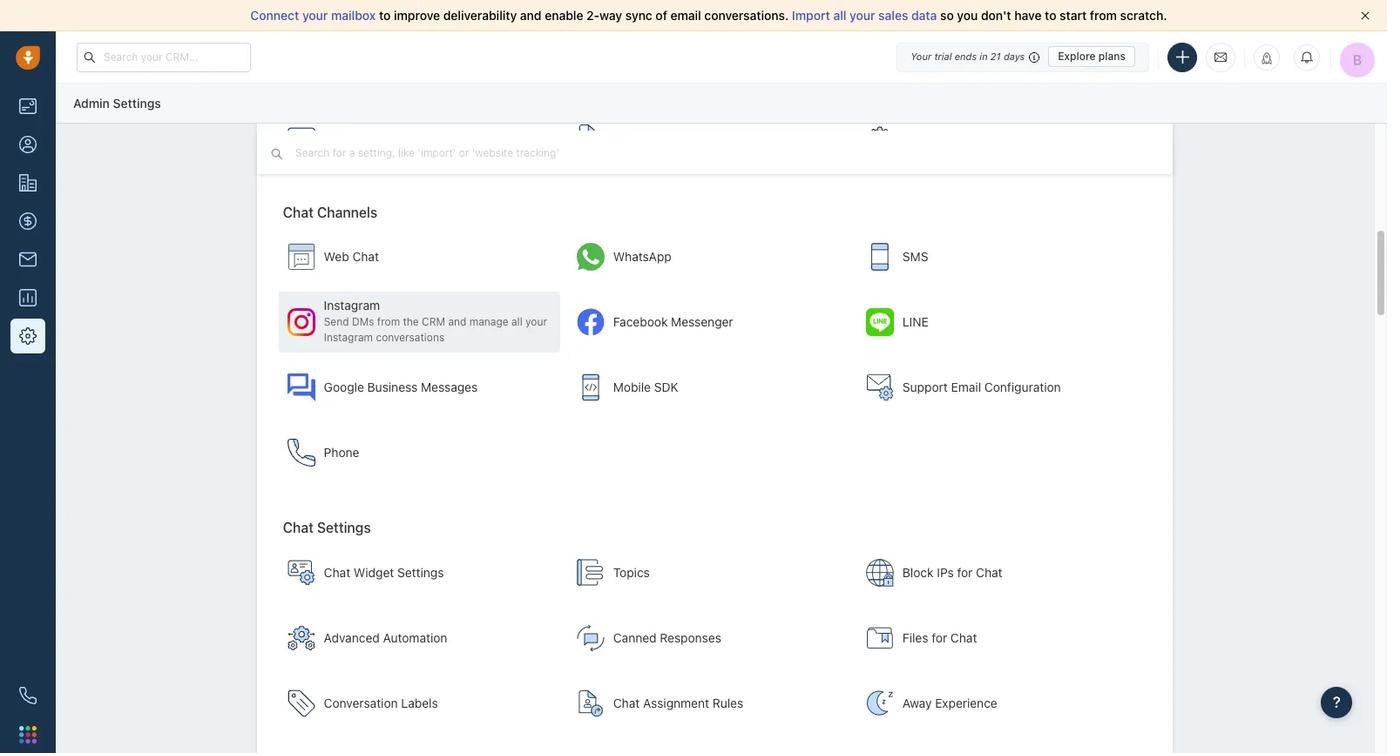 Task type: describe. For each thing, give the bounding box(es) containing it.
set responses when contacts ping outside office hours image
[[866, 690, 894, 718]]

1 instagram from the top
[[324, 298, 380, 313]]

advanced automation link
[[279, 608, 561, 669]]

connect your mailbox link
[[250, 8, 379, 23]]

your inside instagram send dms from the crm and manage all your instagram conversations
[[525, 316, 547, 329]]

facebook
[[613, 315, 668, 330]]

start
[[1060, 8, 1087, 23]]

widget
[[354, 566, 394, 580]]

you
[[957, 8, 978, 23]]

connect your mailbox to improve deliverability and enable 2-way sync of email conversations. import all your sales data so you don't have to start from scratch.
[[250, 8, 1167, 23]]

conversations
[[376, 331, 445, 344]]

sms link
[[857, 227, 1139, 288]]

and for manage
[[448, 316, 466, 329]]

conversation labels link
[[279, 674, 561, 735]]

streamline conversations using topics and route chats to the right groups image
[[577, 560, 604, 587]]

chat up set your widget's name, manage response expectations, and more image
[[283, 520, 314, 536]]

extension
[[650, 129, 704, 144]]

voicemail
[[324, 129, 378, 144]]

chat right ips
[[976, 566, 1003, 580]]

send sms from the crm by integrating with your sms service provider image
[[866, 243, 894, 271]]

canned responses
[[613, 631, 721, 646]]

settings for additional settings
[[962, 129, 1009, 144]]

messages
[[421, 380, 478, 395]]

plans
[[1099, 50, 1126, 63]]

improve
[[394, 8, 440, 23]]

mobile
[[613, 380, 651, 395]]

messenger
[[671, 315, 733, 330]]

chat right 'auto-assign chats to groups based on preset rules, events, filters, keywords' icon
[[613, 696, 640, 711]]

web chat
[[324, 250, 379, 264]]

chat right web
[[352, 250, 379, 264]]

conversation
[[324, 696, 398, 711]]

facebook messenger link
[[568, 292, 850, 353]]

import
[[792, 8, 830, 23]]

freshworks switcher image
[[19, 726, 37, 744]]

pre-create responses to respond faster to customers image
[[577, 625, 604, 653]]

manage whatsapp conversations from the crm image
[[577, 243, 604, 271]]

rules
[[712, 696, 743, 711]]

Search your CRM... text field
[[77, 42, 251, 72]]

sync
[[625, 8, 652, 23]]

21
[[991, 51, 1001, 62]]

integrate your line account to manage line conversations from the crm image
[[866, 309, 894, 337]]

don't
[[981, 8, 1011, 23]]

what's new image
[[1261, 52, 1273, 64]]

assignment
[[643, 696, 709, 711]]

block ips for chat
[[903, 566, 1003, 580]]

automate chat workflows and improve agent productivity image
[[287, 625, 315, 653]]

responses
[[660, 631, 721, 646]]

experience
[[935, 696, 997, 711]]

trial
[[934, 51, 952, 62]]

send
[[324, 316, 349, 329]]

enable calling through a telephony provider. image
[[287, 439, 315, 467]]

google business messages link
[[279, 358, 561, 419]]

ends
[[955, 51, 977, 62]]

canned responses link
[[568, 608, 850, 669]]

0 vertical spatial for
[[957, 566, 973, 580]]

google business messages
[[324, 380, 478, 395]]

additional settings link
[[857, 107, 1139, 168]]

chat settings
[[283, 520, 371, 536]]

from inside instagram send dms from the crm and manage all your instagram conversations
[[377, 316, 400, 329]]

chat assignment rules
[[613, 696, 743, 711]]

use sdks to customize your chat widget for ios and android image
[[577, 374, 604, 402]]

set your widget's name, manage response expectations, and more image
[[287, 560, 315, 587]]

scratch.
[[1120, 8, 1167, 23]]

block ips for chat link
[[857, 543, 1139, 604]]

additional configuration options for your phone solution image
[[866, 123, 894, 151]]

google
[[324, 380, 364, 395]]

admin
[[73, 96, 110, 110]]

0 horizontal spatial your
[[302, 8, 328, 23]]

import all your sales data link
[[792, 8, 940, 23]]

settings right widget
[[397, 566, 444, 580]]

whatsapp
[[613, 250, 672, 264]]

2 horizontal spatial your
[[850, 8, 875, 23]]

way
[[599, 8, 622, 23]]

the
[[403, 316, 419, 329]]

of
[[656, 8, 667, 23]]

connect
[[250, 8, 299, 23]]

conversations.
[[704, 8, 789, 23]]

mobile sdk
[[613, 380, 678, 395]]

chat widget settings
[[324, 566, 444, 580]]

1 vertical spatial for
[[932, 631, 947, 646]]

chat channels
[[283, 204, 377, 220]]

chat widget settings link
[[279, 543, 561, 604]]

support email configuration link
[[857, 358, 1139, 419]]

files for chat link
[[857, 608, 1139, 669]]



Task type: vqa. For each thing, say whether or not it's contained in the screenshot.
Views associated with No
no



Task type: locate. For each thing, give the bounding box(es) containing it.
1 horizontal spatial and
[[520, 8, 542, 23]]

chat right the 'files'
[[951, 631, 977, 646]]

chat right set your widget's name, manage response expectations, and more image
[[324, 566, 350, 580]]

2 to from the left
[[1045, 8, 1056, 23]]

away
[[903, 696, 932, 711]]

email
[[670, 8, 701, 23]]

add labels to categorize and keep track of conversations image
[[287, 690, 315, 718]]

enable
[[545, 8, 583, 23]]

web
[[324, 250, 349, 264]]

deliverability
[[443, 8, 517, 23]]

0 vertical spatial all
[[833, 8, 846, 23]]

0 horizontal spatial to
[[379, 8, 391, 23]]

configuration
[[984, 380, 1061, 395]]

additional
[[903, 129, 959, 144]]

1 horizontal spatial your
[[525, 316, 547, 329]]

admin settings
[[73, 96, 161, 110]]

0 vertical spatial from
[[1090, 8, 1117, 23]]

manage
[[469, 316, 509, 329]]

channels
[[317, 204, 377, 220]]

business
[[367, 380, 418, 395]]

2-
[[587, 8, 599, 23]]

your
[[911, 51, 932, 62]]

all right import
[[833, 8, 846, 23]]

from left "the" at the top left of page
[[377, 316, 400, 329]]

close image
[[1361, 11, 1370, 20]]

files for chat
[[903, 631, 977, 646]]

and right the crm
[[448, 316, 466, 329]]

0 horizontal spatial all
[[511, 316, 523, 329]]

settings for chat settings
[[317, 520, 371, 536]]

0 horizontal spatial for
[[932, 631, 947, 646]]

labels
[[401, 696, 438, 711]]

2 instagram from the top
[[324, 331, 373, 344]]

1 horizontal spatial from
[[1090, 8, 1117, 23]]

0 vertical spatial instagram
[[324, 298, 380, 313]]

line link
[[857, 292, 1139, 353]]

settings for admin settings
[[113, 96, 161, 110]]

shows agent list with their corresponding extension numbers image
[[577, 123, 604, 151]]

crm
[[422, 316, 445, 329]]

topics link
[[568, 543, 850, 604]]

from right 'start'
[[1090, 8, 1117, 23]]

1 horizontal spatial for
[[957, 566, 973, 580]]

integrate support mailboxes, configure dkim, and more. image
[[866, 374, 894, 402]]

canned
[[613, 631, 657, 646]]

and
[[520, 8, 542, 23], [448, 316, 466, 329]]

your right manage on the left
[[525, 316, 547, 329]]

settings right admin
[[113, 96, 161, 110]]

1 vertical spatial from
[[377, 316, 400, 329]]

conversation labels
[[324, 696, 438, 711]]

sdk
[[654, 380, 678, 395]]

whatsapp link
[[568, 227, 850, 288]]

1 vertical spatial instagram
[[324, 331, 373, 344]]

topics
[[613, 566, 650, 580]]

support
[[903, 380, 948, 395]]

email
[[951, 380, 981, 395]]

for right the 'files'
[[932, 631, 947, 646]]

agent extension
[[613, 129, 704, 144]]

Search for a setting, like 'import' or 'website tracking' text field
[[294, 145, 649, 161]]

to right mailbox
[[379, 8, 391, 23]]

voicemail drop
[[324, 129, 409, 144]]

and for enable
[[520, 8, 542, 23]]

1 vertical spatial all
[[511, 316, 523, 329]]

from
[[1090, 8, 1117, 23], [377, 316, 400, 329]]

customize the appearance of the chat widget on your website image
[[287, 243, 315, 271]]

mobile sdk link
[[568, 358, 850, 419]]

sales
[[878, 8, 908, 23]]

ips
[[937, 566, 954, 580]]

advanced automation
[[324, 631, 447, 646]]

explore plans
[[1058, 50, 1126, 63]]

1 horizontal spatial to
[[1045, 8, 1056, 23]]

days
[[1004, 51, 1025, 62]]

your trial ends in 21 days
[[911, 51, 1025, 62]]

auto-assign chats to groups based on preset rules, events, filters, keywords image
[[577, 690, 604, 718]]

additional settings
[[903, 129, 1009, 144]]

agent extension link
[[568, 107, 850, 168]]

drop
[[381, 129, 409, 144]]

filter out fraud ips so you can chat with real customers image
[[866, 560, 894, 587]]

phone element
[[10, 679, 45, 714]]

0 horizontal spatial and
[[448, 316, 466, 329]]

your
[[302, 8, 328, 23], [850, 8, 875, 23], [525, 316, 547, 329]]

phone
[[324, 446, 359, 460]]

all
[[833, 8, 846, 23], [511, 316, 523, 329]]

1 horizontal spatial all
[[833, 8, 846, 23]]

0 vertical spatial and
[[520, 8, 542, 23]]

support email configuration
[[903, 380, 1061, 395]]

store useful files that you can quickly share over chat image
[[866, 625, 894, 653]]

your left sales
[[850, 8, 875, 23]]

mailbox
[[331, 8, 376, 23]]

dms
[[352, 316, 374, 329]]

instagram down send in the top left of the page
[[324, 331, 373, 344]]

agent
[[613, 129, 646, 144]]

data
[[911, 8, 937, 23]]

all right manage on the left
[[511, 316, 523, 329]]

phone link
[[279, 423, 561, 484]]

chat assignment rules link
[[568, 674, 850, 735]]

integrate your business messages account to send messages from the crm image
[[287, 374, 315, 402]]

so
[[940, 8, 954, 23]]

all inside instagram send dms from the crm and manage all your instagram conversations
[[511, 316, 523, 329]]

and inside instagram send dms from the crm and manage all your instagram conversations
[[448, 316, 466, 329]]

voicemail drop link
[[279, 107, 561, 168]]

send email image
[[1215, 50, 1227, 64]]

files
[[903, 631, 928, 646]]

1 vertical spatial and
[[448, 316, 466, 329]]

settings right additional
[[962, 129, 1009, 144]]

settings up widget
[[317, 520, 371, 536]]

instagram send dms from the crm and manage all your instagram conversations
[[324, 298, 547, 344]]

have
[[1014, 8, 1042, 23]]

automation
[[383, 631, 447, 646]]

away experience
[[903, 696, 997, 711]]

1 to from the left
[[379, 8, 391, 23]]

chat up the customize the appearance of the chat widget on your website icon
[[283, 204, 314, 220]]

web chat link
[[279, 227, 561, 288]]

block
[[903, 566, 934, 580]]

leave pre-recorded voicemail if call goes unanswered image
[[287, 123, 315, 151]]

facebook messenger
[[613, 315, 733, 330]]

explore plans link
[[1048, 46, 1135, 67]]

and left enable
[[520, 8, 542, 23]]

explore
[[1058, 50, 1096, 63]]

in
[[980, 51, 988, 62]]

instagram up dms
[[324, 298, 380, 313]]

manage facebook messenger conversations from the crm image
[[577, 309, 604, 337]]

to left 'start'
[[1045, 8, 1056, 23]]

for right ips
[[957, 566, 973, 580]]

settings
[[113, 96, 161, 110], [962, 129, 1009, 144], [317, 520, 371, 536], [397, 566, 444, 580]]

advanced
[[324, 631, 380, 646]]

0 horizontal spatial from
[[377, 316, 400, 329]]

send dms from the crm and manage all your instagram conversations image
[[287, 309, 315, 337]]

away experience link
[[857, 674, 1139, 735]]

line
[[903, 315, 929, 330]]

phone image
[[19, 687, 37, 705]]

your left mailbox
[[302, 8, 328, 23]]



